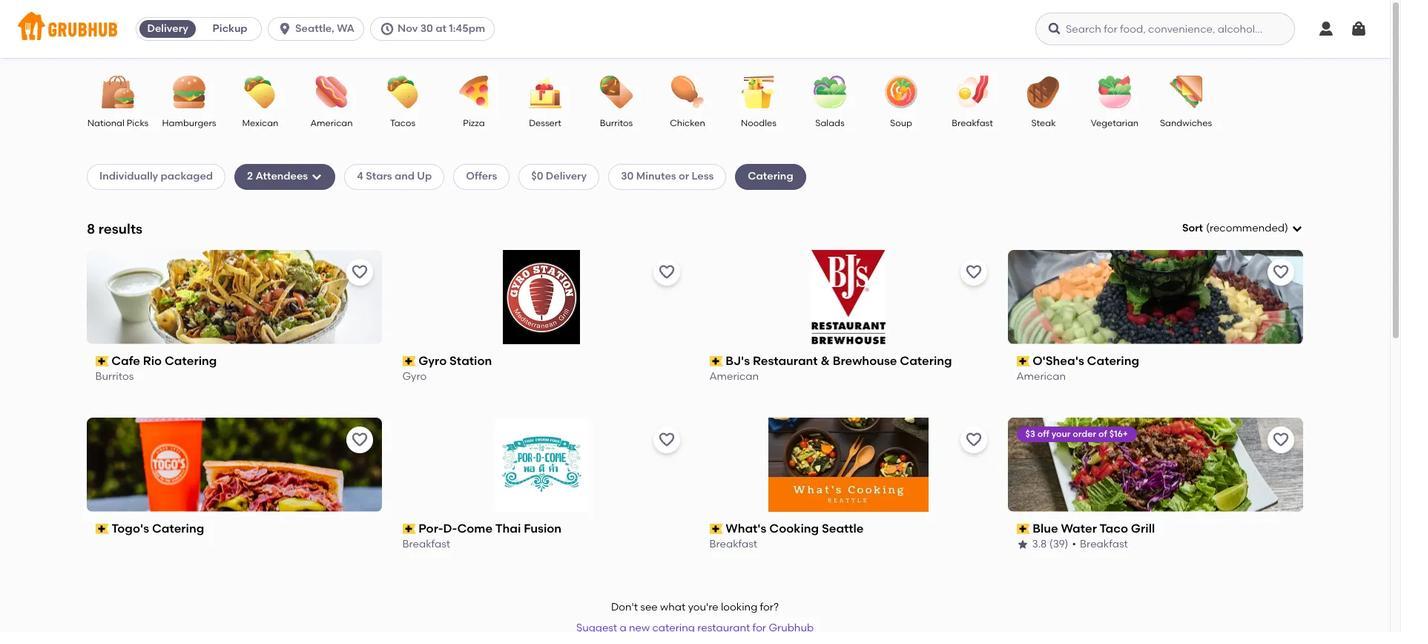 Task type: describe. For each thing, give the bounding box(es) containing it.
2 horizontal spatial svg image
[[1318, 20, 1336, 38]]

come
[[458, 521, 493, 536]]

save this restaurant button for gyro station
[[654, 259, 680, 286]]

o'shea's
[[1033, 354, 1085, 368]]

sort ( recommended )
[[1183, 222, 1289, 235]]

less
[[692, 170, 714, 183]]

30 minutes or less
[[621, 170, 714, 183]]

(39)
[[1050, 538, 1069, 551]]

subscription pass image for gyro station
[[403, 356, 416, 367]]

subscription pass image for togo's catering
[[96, 524, 109, 534]]

0 horizontal spatial save this restaurant image
[[351, 263, 369, 281]]

picks
[[127, 118, 149, 128]]

save this restaurant image for what's cooking seattle
[[965, 431, 983, 449]]

national picks image
[[92, 76, 144, 108]]

o'shea's catering
[[1033, 354, 1140, 368]]

chicken
[[670, 118, 706, 128]]

por-d-come thai fusion logo image
[[495, 418, 589, 512]]

salads image
[[804, 76, 856, 108]]

breakfast down what's
[[710, 538, 758, 551]]

star icon image
[[1017, 539, 1029, 551]]

seattle,
[[295, 22, 335, 35]]

what
[[661, 601, 686, 614]]

subscription pass image for cafe rio catering
[[96, 356, 109, 367]]

blue water taco grill
[[1033, 521, 1156, 536]]

station
[[450, 354, 493, 368]]

seattle, wa button
[[268, 17, 370, 41]]

national picks
[[87, 118, 149, 128]]

save this restaurant button for cafe rio catering
[[347, 259, 373, 286]]

2
[[247, 170, 253, 183]]

dessert image
[[519, 76, 571, 108]]

delivery button
[[137, 17, 199, 41]]

save this restaurant image for gyro station
[[658, 263, 676, 281]]

noodles image
[[733, 76, 785, 108]]

bj's restaurant & brewhouse catering logo image
[[812, 250, 886, 344]]

american for bj's restaurant & brewhouse catering
[[710, 371, 760, 383]]

catering inside o'shea's catering link
[[1088, 354, 1140, 368]]

looking
[[721, 601, 758, 614]]

• breakfast
[[1073, 538, 1129, 551]]

soup
[[891, 118, 913, 128]]

gyro station logo image
[[503, 250, 580, 344]]

por-d-come thai fusion link
[[403, 521, 680, 537]]

vegetarian
[[1091, 118, 1139, 128]]

don't see what you're looking for?
[[611, 601, 779, 614]]

recommended
[[1210, 222, 1285, 235]]

1 horizontal spatial burritos
[[600, 118, 633, 128]]

delivery inside button
[[147, 22, 188, 35]]

national
[[87, 118, 125, 128]]

togo's catering
[[112, 521, 205, 536]]

chicken image
[[662, 76, 714, 108]]

)
[[1285, 222, 1289, 235]]

what's
[[726, 521, 767, 536]]

brewhouse
[[834, 354, 898, 368]]

catering inside cafe rio catering link
[[165, 354, 217, 368]]

breakfast down por-
[[403, 538, 451, 551]]

nov 30 at 1:45pm
[[398, 22, 485, 35]]

seattle, wa
[[295, 22, 355, 35]]

togo's
[[112, 521, 150, 536]]

vegetarian image
[[1089, 76, 1141, 108]]

d-
[[444, 521, 458, 536]]

save this restaurant button for o'shea's catering
[[1268, 259, 1295, 286]]

soup image
[[876, 76, 928, 108]]

salads
[[816, 118, 845, 128]]

or
[[679, 170, 689, 183]]

subscription pass image for what's cooking seattle
[[710, 524, 723, 534]]

minutes
[[637, 170, 677, 183]]

bj's restaurant & brewhouse catering
[[726, 354, 953, 368]]

individually packaged
[[99, 170, 213, 183]]

what's cooking seattle
[[726, 521, 865, 536]]

results
[[98, 220, 143, 237]]

fusion
[[524, 521, 562, 536]]

nov 30 at 1:45pm button
[[370, 17, 501, 41]]

taco
[[1100, 521, 1129, 536]]

o'shea's catering link
[[1017, 353, 1295, 370]]

hamburgers image
[[163, 76, 215, 108]]

8 results
[[87, 220, 143, 237]]

water
[[1062, 521, 1098, 536]]

breakfast image
[[947, 76, 999, 108]]

subscription pass image for bj's restaurant & brewhouse catering
[[710, 356, 723, 367]]

mexican
[[242, 118, 279, 128]]

noodles
[[741, 118, 777, 128]]

gyro for gyro
[[403, 371, 427, 383]]

bj's restaurant & brewhouse catering link
[[710, 353, 988, 370]]

attendees
[[256, 170, 308, 183]]

steak image
[[1018, 76, 1070, 108]]

rio
[[143, 354, 162, 368]]

1 vertical spatial save this restaurant image
[[1273, 431, 1290, 449]]

•
[[1073, 538, 1077, 551]]



Task type: locate. For each thing, give the bounding box(es) containing it.
american down the bj's
[[710, 371, 760, 383]]

save this restaurant image for bj's restaurant & brewhouse catering
[[965, 263, 983, 281]]

save this restaurant button for bj's restaurant & brewhouse catering
[[961, 259, 988, 286]]

gyro for gyro station
[[419, 354, 447, 368]]

subscription pass image left gyro station
[[403, 356, 416, 367]]

$0 delivery
[[532, 170, 587, 183]]

delivery
[[147, 22, 188, 35], [546, 170, 587, 183]]

por-d-come thai fusion
[[419, 521, 562, 536]]

burritos down cafe
[[96, 371, 134, 383]]

blue water taco grill logo image
[[1008, 418, 1304, 512]]

0 vertical spatial delivery
[[147, 22, 188, 35]]

subscription pass image left o'shea's
[[1017, 356, 1031, 367]]

save this restaurant image
[[658, 263, 676, 281], [965, 263, 983, 281], [1273, 263, 1290, 281], [351, 431, 369, 449], [658, 431, 676, 449], [965, 431, 983, 449]]

1 horizontal spatial 30
[[621, 170, 634, 183]]

1 horizontal spatial american
[[710, 371, 760, 383]]

30 left at
[[421, 22, 433, 35]]

subscription pass image inside bj's restaurant & brewhouse catering 'link'
[[710, 356, 723, 367]]

$3 off your order of $16+
[[1026, 429, 1129, 439]]

1 vertical spatial burritos
[[96, 371, 134, 383]]

blue water taco grill link
[[1017, 521, 1295, 537]]

subscription pass image left togo's
[[96, 524, 109, 534]]

svg image inside seattle, wa button
[[278, 22, 292, 36]]

togo's catering logo image
[[87, 418, 382, 512]]

0 horizontal spatial burritos
[[96, 371, 134, 383]]

subscription pass image up star icon
[[1017, 524, 1031, 534]]

catering right rio in the left of the page
[[165, 354, 217, 368]]

offers
[[466, 170, 497, 183]]

catering right brewhouse
[[901, 354, 953, 368]]

1 horizontal spatial delivery
[[546, 170, 587, 183]]

3.8 (39)
[[1033, 538, 1069, 551]]

1 vertical spatial gyro
[[403, 371, 427, 383]]

cafe rio catering
[[112, 354, 217, 368]]

and
[[395, 170, 415, 183]]

tacos
[[390, 118, 416, 128]]

4 stars and up
[[357, 170, 432, 183]]

thai
[[496, 521, 522, 536]]

tacos image
[[377, 76, 429, 108]]

off
[[1038, 429, 1050, 439]]

gyro
[[419, 354, 447, 368], [403, 371, 427, 383]]

american
[[311, 118, 353, 128], [710, 371, 760, 383], [1017, 371, 1067, 383]]

cooking
[[770, 521, 820, 536]]

dessert
[[529, 118, 562, 128]]

30 inside button
[[421, 22, 433, 35]]

30 left the minutes
[[621, 170, 634, 183]]

$16+
[[1110, 429, 1129, 439]]

bj's
[[726, 354, 751, 368]]

save this restaurant button for por-d-come thai fusion
[[654, 426, 680, 453]]

$0
[[532, 170, 544, 183]]

delivery left pickup
[[147, 22, 188, 35]]

what's cooking seattle logo image
[[769, 418, 929, 512]]

0 horizontal spatial delivery
[[147, 22, 188, 35]]

subscription pass image inside what's cooking seattle link
[[710, 524, 723, 534]]

(
[[1207, 222, 1210, 235]]

none field containing sort
[[1183, 221, 1304, 236]]

pizza image
[[448, 76, 500, 108]]

breakfast down taco
[[1081, 538, 1129, 551]]

subscription pass image left cafe
[[96, 356, 109, 367]]

of
[[1099, 429, 1108, 439]]

2 horizontal spatial american
[[1017, 371, 1067, 383]]

30
[[421, 22, 433, 35], [621, 170, 634, 183]]

main navigation navigation
[[0, 0, 1391, 58]]

0 horizontal spatial svg image
[[380, 22, 395, 36]]

subscription pass image left the bj's
[[710, 356, 723, 367]]

svg image inside the nov 30 at 1:45pm button
[[380, 22, 395, 36]]

3.8
[[1033, 538, 1048, 551]]

sandwiches
[[1161, 118, 1213, 128]]

sort
[[1183, 222, 1204, 235]]

subscription pass image inside por-d-come thai fusion link
[[403, 524, 416, 534]]

for?
[[760, 601, 779, 614]]

save this restaurant image
[[351, 263, 369, 281], [1273, 431, 1290, 449]]

0 vertical spatial save this restaurant image
[[351, 263, 369, 281]]

svg image
[[1351, 20, 1368, 38], [278, 22, 292, 36], [1048, 22, 1063, 36], [311, 171, 323, 183]]

sandwiches image
[[1161, 76, 1213, 108]]

subscription pass image left por-
[[403, 524, 416, 534]]

1 vertical spatial delivery
[[546, 170, 587, 183]]

togo's catering link
[[96, 521, 373, 537]]

gyro down gyro station
[[403, 371, 427, 383]]

2 attendees
[[247, 170, 308, 183]]

svg image inside field
[[1292, 223, 1304, 235]]

svg image
[[1318, 20, 1336, 38], [380, 22, 395, 36], [1292, 223, 1304, 235]]

pickup button
[[199, 17, 261, 41]]

seattle
[[823, 521, 865, 536]]

american image
[[306, 76, 358, 108]]

catering inside togo's catering link
[[152, 521, 205, 536]]

up
[[417, 170, 432, 183]]

hamburgers
[[162, 118, 216, 128]]

0 vertical spatial gyro
[[419, 354, 447, 368]]

Search for food, convenience, alcohol... search field
[[1036, 13, 1296, 45]]

gyro left station
[[419, 354, 447, 368]]

subscription pass image inside o'shea's catering link
[[1017, 356, 1031, 367]]

$3
[[1026, 429, 1036, 439]]

cafe rio catering logo image
[[87, 250, 382, 344]]

restaurant
[[754, 354, 819, 368]]

individually
[[99, 170, 158, 183]]

subscription pass image for por-d-come thai fusion
[[403, 524, 416, 534]]

subscription pass image for o'shea's catering
[[1017, 356, 1031, 367]]

breakfast down breakfast image
[[952, 118, 993, 128]]

stars
[[366, 170, 392, 183]]

0 vertical spatial 30
[[421, 22, 433, 35]]

gyro station
[[419, 354, 493, 368]]

1 vertical spatial 30
[[621, 170, 634, 183]]

1:45pm
[[449, 22, 485, 35]]

pickup
[[213, 22, 248, 35]]

catering right togo's
[[152, 521, 205, 536]]

american for o'shea's catering
[[1017, 371, 1067, 383]]

0 horizontal spatial american
[[311, 118, 353, 128]]

subscription pass image inside togo's catering link
[[96, 524, 109, 534]]

burritos image
[[591, 76, 643, 108]]

subscription pass image for blue water taco grill
[[1017, 524, 1031, 534]]

catering inside bj's restaurant & brewhouse catering 'link'
[[901, 354, 953, 368]]

american down american image
[[311, 118, 353, 128]]

nov
[[398, 22, 418, 35]]

order
[[1074, 429, 1097, 439]]

catering
[[748, 170, 794, 183], [165, 354, 217, 368], [901, 354, 953, 368], [1088, 354, 1140, 368], [152, 521, 205, 536]]

catering down noodles
[[748, 170, 794, 183]]

burritos
[[600, 118, 633, 128], [96, 371, 134, 383]]

packaged
[[161, 170, 213, 183]]

0 vertical spatial burritos
[[600, 118, 633, 128]]

blue
[[1033, 521, 1059, 536]]

don't
[[611, 601, 638, 614]]

grill
[[1132, 521, 1156, 536]]

cafe rio catering link
[[96, 353, 373, 370]]

subscription pass image inside gyro station link
[[403, 356, 416, 367]]

save this restaurant image for o'shea's catering
[[1273, 263, 1290, 281]]

pizza
[[463, 118, 485, 128]]

delivery right $0
[[546, 170, 587, 183]]

o'shea's catering logo image
[[1008, 250, 1304, 344]]

steak
[[1032, 118, 1056, 128]]

cafe
[[112, 354, 141, 368]]

1 horizontal spatial svg image
[[1292, 223, 1304, 235]]

4
[[357, 170, 364, 183]]

por-
[[419, 521, 444, 536]]

breakfast
[[952, 118, 993, 128], [403, 538, 451, 551], [710, 538, 758, 551], [1081, 538, 1129, 551]]

gyro station link
[[403, 353, 680, 370]]

you're
[[688, 601, 719, 614]]

wa
[[337, 22, 355, 35]]

1 horizontal spatial save this restaurant image
[[1273, 431, 1290, 449]]

None field
[[1183, 221, 1304, 236]]

american down o'shea's
[[1017, 371, 1067, 383]]

save this restaurant image for por-d-come thai fusion
[[658, 431, 676, 449]]

subscription pass image left what's
[[710, 524, 723, 534]]

subscription pass image
[[403, 356, 416, 367], [710, 356, 723, 367], [403, 524, 416, 534], [710, 524, 723, 534], [1017, 524, 1031, 534]]

mexican image
[[234, 76, 286, 108]]

catering right o'shea's
[[1088, 354, 1140, 368]]

0 horizontal spatial 30
[[421, 22, 433, 35]]

your
[[1052, 429, 1072, 439]]

subscription pass image inside cafe rio catering link
[[96, 356, 109, 367]]

see
[[641, 601, 658, 614]]

&
[[821, 354, 831, 368]]

subscription pass image
[[96, 356, 109, 367], [1017, 356, 1031, 367], [96, 524, 109, 534]]

at
[[436, 22, 447, 35]]

what's cooking seattle link
[[710, 521, 988, 537]]

burritos down burritos image in the left of the page
[[600, 118, 633, 128]]

save this restaurant button for what's cooking seattle
[[961, 426, 988, 453]]

subscription pass image inside blue water taco grill link
[[1017, 524, 1031, 534]]

save this restaurant button
[[347, 259, 373, 286], [654, 259, 680, 286], [961, 259, 988, 286], [1268, 259, 1295, 286], [347, 426, 373, 453], [654, 426, 680, 453], [961, 426, 988, 453], [1268, 426, 1295, 453]]



Task type: vqa. For each thing, say whether or not it's contained in the screenshot.
Pop Up Italia's subscription pass icon
no



